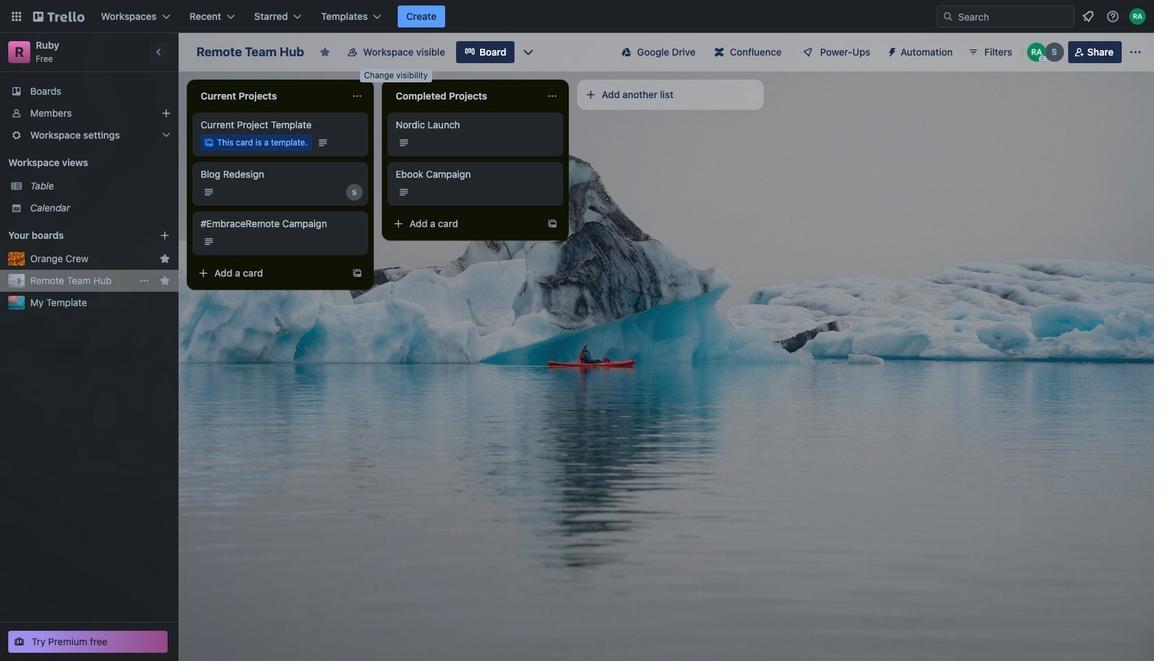 Task type: vqa. For each thing, say whether or not it's contained in the screenshot.
Close popover ICON
no



Task type: locate. For each thing, give the bounding box(es) containing it.
0 vertical spatial starred icon image
[[159, 254, 170, 265]]

starred icon image
[[159, 254, 170, 265], [159, 276, 170, 287]]

0 vertical spatial create from template… image
[[547, 219, 558, 230]]

1 horizontal spatial ruby anderson (rubyanderson7) image
[[1130, 8, 1146, 25]]

Search field
[[954, 7, 1074, 26]]

customize views image
[[522, 45, 535, 59]]

create from template… image
[[547, 219, 558, 230], [352, 268, 363, 279]]

0 horizontal spatial create from template… image
[[352, 268, 363, 279]]

search image
[[943, 11, 954, 22]]

back to home image
[[33, 5, 85, 27]]

confluence icon image
[[715, 47, 725, 57]]

starred icon image right board actions menu icon
[[159, 276, 170, 287]]

0 horizontal spatial ruby anderson (rubyanderson7) image
[[1027, 43, 1046, 62]]

ruby anderson (rubyanderson7) image right open information menu icon
[[1130, 8, 1146, 25]]

workspace navigation collapse icon image
[[150, 43, 169, 62]]

ruby anderson (rubyanderson7) image
[[1130, 8, 1146, 25], [1027, 43, 1046, 62]]

your boards with 3 items element
[[8, 227, 139, 244]]

0 vertical spatial ruby anderson (rubyanderson7) image
[[1130, 8, 1146, 25]]

starred icon image down "add board" icon
[[159, 254, 170, 265]]

1 vertical spatial starred icon image
[[159, 276, 170, 287]]

1 starred icon image from the top
[[159, 254, 170, 265]]

1 horizontal spatial create from template… image
[[547, 219, 558, 230]]

tooltip
[[360, 69, 432, 82]]

ruby anderson (rubyanderson7) image down search field
[[1027, 43, 1046, 62]]

None text field
[[192, 85, 346, 107], [388, 85, 542, 107], [192, 85, 346, 107], [388, 85, 542, 107]]



Task type: describe. For each thing, give the bounding box(es) containing it.
show menu image
[[1129, 45, 1143, 59]]

Board name text field
[[190, 41, 311, 63]]

this member is an admin of this board. image
[[1040, 56, 1046, 62]]

sunnyupside33 (sunnyupside33) image
[[1045, 43, 1064, 62]]

add board image
[[159, 230, 170, 241]]

board actions menu image
[[139, 276, 150, 287]]

ruby anderson (rubyanderson7) image inside primary element
[[1130, 8, 1146, 25]]

sm image
[[882, 41, 901, 60]]

1 vertical spatial ruby anderson (rubyanderson7) image
[[1027, 43, 1046, 62]]

1 vertical spatial create from template… image
[[352, 268, 363, 279]]

2 starred icon image from the top
[[159, 276, 170, 287]]

primary element
[[0, 0, 1154, 33]]

star or unstar board image
[[319, 47, 330, 58]]

google drive icon image
[[622, 47, 632, 57]]

sunnyupside33 (sunnyupside33) image
[[346, 184, 363, 201]]

open information menu image
[[1106, 10, 1120, 23]]

0 notifications image
[[1080, 8, 1097, 25]]



